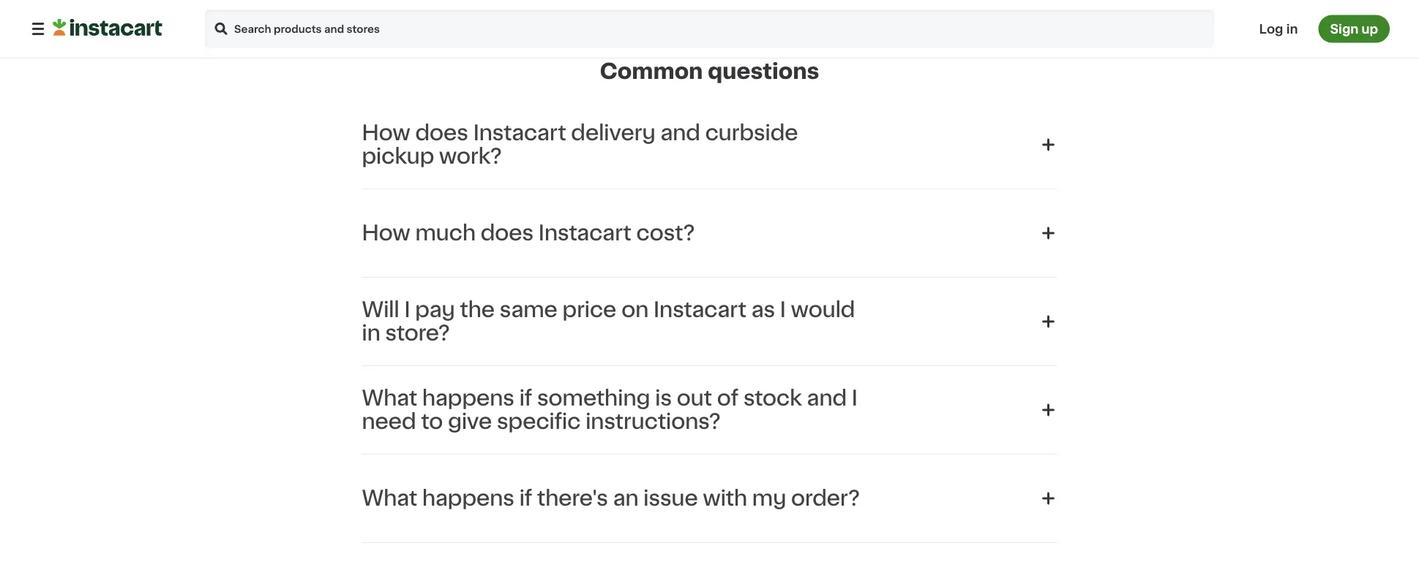 Task type: locate. For each thing, give the bounding box(es) containing it.
does up work?
[[415, 123, 468, 143]]

how left much
[[362, 223, 410, 243]]

happens inside the what happens if something is out of stock and i need to give specific instructions?
[[422, 388, 514, 409]]

and inside the what happens if something is out of stock and i need to give specific instructions?
[[807, 388, 847, 409]]

of
[[717, 388, 739, 409]]

1 vertical spatial if
[[519, 489, 532, 509]]

price
[[563, 300, 617, 320]]

2 horizontal spatial i
[[852, 388, 858, 409]]

1 how from the top
[[362, 123, 410, 143]]

if inside the what happens if something is out of stock and i need to give specific instructions?
[[519, 388, 532, 409]]

instacart inside will i pay the same price on instacart as i would in store?
[[654, 300, 747, 320]]

2 how from the top
[[362, 223, 410, 243]]

if
[[519, 388, 532, 409], [519, 489, 532, 509]]

store?
[[385, 323, 450, 343]]

1 vertical spatial instacart
[[539, 223, 632, 243]]

what
[[362, 388, 417, 409], [362, 489, 417, 509]]

out
[[677, 388, 712, 409]]

happens for something
[[422, 388, 514, 409]]

Search field
[[203, 8, 1215, 49]]

0 horizontal spatial in
[[362, 323, 380, 343]]

1 if from the top
[[519, 388, 532, 409]]

log in button
[[1255, 15, 1302, 43]]

0 vertical spatial what
[[362, 388, 417, 409]]

open main menu image
[[29, 20, 47, 38]]

much
[[415, 223, 476, 243]]

happens inside what happens if there's an issue with my order? 'dropdown button'
[[422, 489, 514, 509]]

how
[[362, 123, 410, 143], [362, 223, 410, 243]]

0 vertical spatial happens
[[422, 388, 514, 409]]

1 vertical spatial in
[[362, 323, 380, 343]]

0 vertical spatial if
[[519, 388, 532, 409]]

order?
[[791, 489, 860, 509]]

2 if from the top
[[519, 489, 532, 509]]

instacart
[[473, 123, 566, 143], [539, 223, 632, 243], [654, 300, 747, 320]]

1 vertical spatial happens
[[422, 489, 514, 509]]

and right delivery
[[661, 123, 700, 143]]

cost?
[[636, 223, 695, 243]]

instructions?
[[586, 412, 721, 432]]

i for will i pay the same price on instacart as i would in store?
[[780, 300, 786, 320]]

what happens if something is out of stock and i need to give specific instructions? button
[[362, 384, 1057, 437]]

1 vertical spatial what
[[362, 489, 417, 509]]

1 vertical spatial how
[[362, 223, 410, 243]]

how up pickup
[[362, 123, 410, 143]]

i
[[404, 300, 410, 320], [780, 300, 786, 320], [852, 388, 858, 409]]

how much does instacart cost? button
[[362, 207, 1057, 260]]

if for there's
[[519, 489, 532, 509]]

what inside 'dropdown button'
[[362, 489, 417, 509]]

0 vertical spatial and
[[661, 123, 700, 143]]

there's
[[537, 489, 608, 509]]

how inside how does instacart delivery and curbside pickup work?
[[362, 123, 410, 143]]

in inside button
[[1287, 23, 1298, 35]]

if for something
[[519, 388, 532, 409]]

what for what happens if something is out of stock and i need to give specific instructions?
[[362, 388, 417, 409]]

my
[[752, 489, 786, 509]]

in right log
[[1287, 23, 1298, 35]]

would
[[791, 300, 855, 320]]

1 what from the top
[[362, 388, 417, 409]]

2 happens from the top
[[422, 489, 514, 509]]

0 vertical spatial instacart
[[473, 123, 566, 143]]

if left there's
[[519, 489, 532, 509]]

up
[[1362, 23, 1378, 35]]

happens
[[422, 388, 514, 409], [422, 489, 514, 509]]

0 vertical spatial does
[[415, 123, 468, 143]]

does
[[415, 123, 468, 143], [481, 223, 534, 243]]

and
[[661, 123, 700, 143], [807, 388, 847, 409]]

how does instacart delivery and curbside pickup work? button
[[362, 118, 1057, 171]]

will
[[362, 300, 399, 320]]

1 happens from the top
[[422, 388, 514, 409]]

if inside what happens if there's an issue with my order? 'dropdown button'
[[519, 489, 532, 509]]

does right much
[[481, 223, 534, 243]]

will i pay the same price on instacart as i would in store?
[[362, 300, 855, 343]]

in
[[1287, 23, 1298, 35], [362, 323, 380, 343]]

questions
[[708, 61, 819, 82]]

how for how much does instacart cost?
[[362, 223, 410, 243]]

i for what happens if something is out of stock and i need to give specific instructions?
[[852, 388, 858, 409]]

0 horizontal spatial does
[[415, 123, 468, 143]]

i inside the what happens if something is out of stock and i need to give specific instructions?
[[852, 388, 858, 409]]

issue
[[644, 489, 698, 509]]

in down will
[[362, 323, 380, 343]]

None search field
[[203, 8, 1215, 49]]

0 vertical spatial how
[[362, 123, 410, 143]]

if up the specific
[[519, 388, 532, 409]]

1 vertical spatial and
[[807, 388, 847, 409]]

stock
[[744, 388, 802, 409]]

1 horizontal spatial does
[[481, 223, 534, 243]]

log
[[1259, 23, 1283, 35]]

sign up
[[1330, 23, 1378, 35]]

what inside the what happens if something is out of stock and i need to give specific instructions?
[[362, 388, 417, 409]]

curbside
[[705, 123, 798, 143]]

pay
[[415, 300, 455, 320]]

0 horizontal spatial i
[[404, 300, 410, 320]]

2 vertical spatial instacart
[[654, 300, 747, 320]]

and right stock
[[807, 388, 847, 409]]

1 vertical spatial does
[[481, 223, 534, 243]]

1 horizontal spatial i
[[780, 300, 786, 320]]

0 horizontal spatial and
[[661, 123, 700, 143]]

does inside how does instacart delivery and curbside pickup work?
[[415, 123, 468, 143]]

1 horizontal spatial in
[[1287, 23, 1298, 35]]

1 horizontal spatial and
[[807, 388, 847, 409]]

2 what from the top
[[362, 489, 417, 509]]

how for how does instacart delivery and curbside pickup work?
[[362, 123, 410, 143]]

0 vertical spatial in
[[1287, 23, 1298, 35]]



Task type: describe. For each thing, give the bounding box(es) containing it.
will i pay the same price on instacart as i would in store? button
[[362, 296, 1057, 348]]

delivery
[[571, 123, 656, 143]]

what for what happens if there's an issue with my order?
[[362, 489, 417, 509]]

an
[[613, 489, 639, 509]]

in inside will i pay the same price on instacart as i would in store?
[[362, 323, 380, 343]]

as
[[751, 300, 775, 320]]

the
[[460, 300, 495, 320]]

same
[[500, 300, 558, 320]]

log in
[[1259, 23, 1298, 35]]

what happens if there's an issue with my order?
[[362, 489, 860, 509]]

give
[[448, 412, 492, 432]]

what happens if something is out of stock and i need to give specific instructions?
[[362, 388, 858, 432]]

common questions
[[600, 61, 819, 82]]

common
[[600, 61, 703, 82]]

happens for there's
[[422, 489, 514, 509]]

sign up button
[[1319, 15, 1390, 43]]

instacart inside how does instacart delivery and curbside pickup work?
[[473, 123, 566, 143]]

and inside how does instacart delivery and curbside pickup work?
[[661, 123, 700, 143]]

on
[[622, 300, 649, 320]]

instacart home image
[[53, 19, 162, 36]]

need
[[362, 412, 416, 432]]

with
[[703, 489, 747, 509]]

what happens if there's an issue with my order? button
[[362, 473, 1057, 525]]

something
[[537, 388, 650, 409]]

sign
[[1330, 23, 1359, 35]]

work?
[[439, 146, 502, 166]]

how much does instacart cost?
[[362, 223, 695, 243]]

to
[[421, 412, 443, 432]]

specific
[[497, 412, 581, 432]]

how does instacart delivery and curbside pickup work?
[[362, 123, 798, 166]]

pickup
[[362, 146, 434, 166]]

is
[[655, 388, 672, 409]]



Task type: vqa. For each thing, say whether or not it's contained in the screenshot.
first
no



